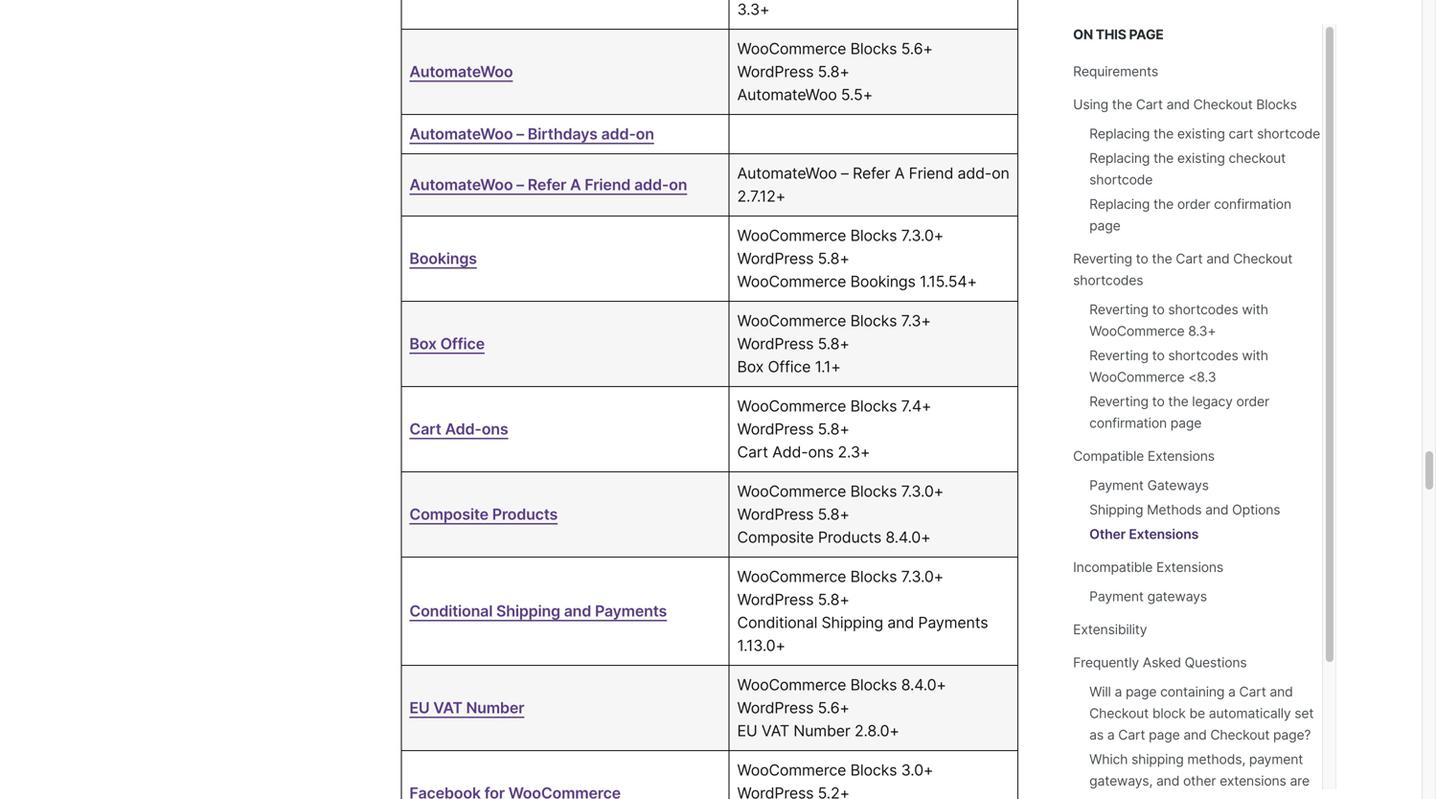 Task type: vqa. For each thing, say whether or not it's contained in the screenshot.


Task type: describe. For each thing, give the bounding box(es) containing it.
blocks for woocommerce blocks 7.3.0+ wordpress 5.8+ woocommerce bookings 1.15.54+
[[851, 226, 897, 245]]

add- for automatewoo – refer a friend add-on 2.7.12+
[[958, 164, 992, 183]]

gateways
[[1148, 589, 1208, 605]]

woocommerce up reverting to shortcodes with woocommerce <8.3 "link"
[[1090, 323, 1185, 339]]

bookings inside woocommerce blocks 7.3.0+ wordpress 5.8+ woocommerce bookings 1.15.54+
[[851, 272, 916, 291]]

2 replacing from the top
[[1090, 150, 1150, 166]]

confirmation inside 'reverting to shortcodes with woocommerce 8.3+ reverting to shortcodes with woocommerce <8.3 reverting to the legacy order confirmation page'
[[1090, 415, 1167, 431]]

vat inside woocommerce blocks 8.4.0+ wordpress 5.6+ eu vat number 2.8.0+
[[762, 722, 790, 740]]

replacing the existing cart shortcode link
[[1090, 126, 1321, 142]]

reverting to shortcodes with woocommerce 8.3+ link
[[1090, 301, 1269, 339]]

cart inside reverting to the cart and checkout shortcodes
[[1176, 251, 1203, 267]]

the right using
[[1113, 96, 1133, 113]]

using the cart and checkout blocks link
[[1074, 96, 1298, 113]]

replacing the existing cart shortcode replacing the existing checkout shortcode replacing the order confirmation page
[[1090, 126, 1321, 234]]

1 vertical spatial shortcodes
[[1169, 301, 1239, 318]]

0 horizontal spatial box
[[410, 335, 437, 353]]

payment
[[1250, 751, 1304, 768]]

this
[[1096, 26, 1127, 43]]

refer for automatewoo – refer a friend add-on 2.7.12+
[[853, 164, 891, 183]]

incompatible extensions link
[[1074, 559, 1224, 576]]

the inside reverting to the cart and checkout shortcodes
[[1152, 251, 1173, 267]]

woocommerce for woocommerce blocks 7.3+ wordpress 5.8+ box office 1.1+
[[738, 312, 847, 330]]

questions
[[1185, 655, 1248, 671]]

shipping
[[1132, 751, 1184, 768]]

frequently asked questions link
[[1074, 655, 1248, 671]]

5.8+ for add-
[[818, 420, 850, 439]]

shipping methods and options link
[[1090, 502, 1281, 518]]

on
[[1074, 26, 1093, 43]]

frequently
[[1074, 655, 1140, 671]]

cart inside woocommerce blocks 7.4+ wordpress 5.8+ cart add-ons 2.3+
[[738, 443, 769, 462]]

replacing the order confirmation page link
[[1090, 196, 1292, 234]]

page?
[[1274, 727, 1312, 743]]

woocommerce for woocommerce blocks 5.6+ wordpress 5.8+ automatewoo 5.5+
[[738, 39, 847, 58]]

the down using the cart and checkout blocks link on the right top of the page
[[1154, 126, 1174, 142]]

conditional shipping and payments
[[410, 602, 667, 621]]

supported?
[[1090, 795, 1161, 799]]

reverting inside reverting to the cart and checkout shortcodes
[[1074, 251, 1133, 267]]

wordpress for automatewoo
[[738, 62, 814, 81]]

1 existing from the top
[[1178, 126, 1226, 142]]

woocommerce for woocommerce blocks 7.3.0+ wordpress 5.8+ composite products 8.4.0+
[[738, 482, 847, 501]]

methods,
[[1188, 751, 1246, 768]]

office inside the woocommerce blocks 7.3+ wordpress 5.8+ box office 1.1+
[[768, 358, 811, 376]]

options
[[1233, 502, 1281, 518]]

to inside reverting to the cart and checkout shortcodes
[[1136, 251, 1149, 267]]

payment for payment gateways
[[1090, 589, 1144, 605]]

add- inside woocommerce blocks 7.4+ wordpress 5.8+ cart add-ons 2.3+
[[773, 443, 808, 462]]

– for automatewoo – refer a friend add-on
[[517, 175, 524, 194]]

number 2.8.0+
[[794, 722, 900, 740]]

cart
[[1229, 126, 1254, 142]]

order inside 'reverting to shortcodes with woocommerce 8.3+ reverting to shortcodes with woocommerce <8.3 reverting to the legacy order confirmation page'
[[1237, 393, 1270, 410]]

extensions
[[1220, 773, 1287, 789]]

legacy
[[1193, 393, 1233, 410]]

5.8+ for products
[[818, 505, 850, 524]]

5.8+ for shipping
[[818, 590, 850, 609]]

composite products link
[[410, 505, 558, 524]]

requirements link
[[1074, 63, 1159, 80]]

5.8+ for 5.5+
[[818, 62, 850, 81]]

7.4+
[[902, 397, 932, 416]]

reverting to the legacy order confirmation page link
[[1090, 393, 1270, 431]]

eu vat number link
[[410, 699, 525, 717]]

automatewoo – birthdays add-on
[[410, 125, 654, 143]]

5.5+
[[841, 85, 873, 104]]

a up automatically
[[1229, 684, 1236, 700]]

8.3+
[[1189, 323, 1217, 339]]

other extensions link
[[1090, 526, 1199, 543]]

box office
[[410, 335, 485, 353]]

0 horizontal spatial bookings
[[410, 249, 477, 268]]

checkout down will
[[1090, 705, 1149, 722]]

7.3.0+ for and
[[902, 567, 944, 586]]

extensions for incompatible
[[1157, 559, 1224, 576]]

wordpress for composite
[[738, 505, 814, 524]]

incompatible extensions
[[1074, 559, 1224, 576]]

– for automatewoo – refer a friend add-on 2.7.12+
[[841, 164, 849, 183]]

cart add-ons
[[410, 420, 508, 439]]

as
[[1090, 727, 1104, 743]]

the inside 'reverting to shortcodes with woocommerce 8.3+ reverting to shortcodes with woocommerce <8.3 reverting to the legacy order confirmation page'
[[1169, 393, 1189, 410]]

<8.3
[[1189, 369, 1217, 385]]

woocommerce for woocommerce blocks 8.4.0+ wordpress 5.6+ eu vat number 2.8.0+
[[738, 676, 847, 694]]

cart add-ons link
[[410, 420, 508, 439]]

5.6+ inside woocommerce blocks 5.6+ wordpress 5.8+ automatewoo 5.5+
[[902, 39, 933, 58]]

automatewoo for automatewoo link
[[410, 62, 513, 81]]

reverting to shortcodes with woocommerce <8.3 link
[[1090, 347, 1269, 385]]

0 vertical spatial composite
[[410, 505, 489, 524]]

0 vertical spatial shortcode
[[1258, 126, 1321, 142]]

ons inside woocommerce blocks 7.4+ wordpress 5.8+ cart add-ons 2.3+
[[808, 443, 834, 462]]

blocks for woocommerce blocks 7.3.0+ wordpress 5.8+ conditional shipping and payments 1.13.0+
[[851, 567, 897, 586]]

automatewoo link
[[410, 62, 513, 81]]

other
[[1184, 773, 1217, 789]]

automatewoo – refer a friend add-on 2.7.12+
[[738, 164, 1010, 206]]

to down reverting to shortcodes with woocommerce 8.3+ link
[[1153, 347, 1165, 364]]

woocommerce blocks 3.0+
[[738, 761, 934, 780]]

using the cart and checkout blocks
[[1074, 96, 1298, 113]]

extensibility link
[[1074, 622, 1148, 638]]

3.0+
[[902, 761, 934, 780]]

0 vertical spatial office
[[440, 335, 485, 353]]

block
[[1153, 705, 1186, 722]]

blocks for woocommerce blocks 5.6+ wordpress 5.8+ automatewoo 5.5+
[[851, 39, 897, 58]]

methods
[[1147, 502, 1202, 518]]

woocommerce for woocommerce blocks 7.4+ wordpress 5.8+ cart add-ons 2.3+
[[738, 397, 847, 416]]

requirements
[[1074, 63, 1159, 80]]

5.8+ for bookings
[[818, 249, 850, 268]]

0 horizontal spatial conditional
[[410, 602, 493, 621]]

birthdays
[[528, 125, 598, 143]]

add- for automatewoo – refer a friend add-on
[[635, 175, 669, 194]]

1 replacing from the top
[[1090, 126, 1150, 142]]

automatewoo inside woocommerce blocks 5.6+ wordpress 5.8+ automatewoo 5.5+
[[738, 85, 837, 104]]

products inside woocommerce blocks 7.3.0+ wordpress 5.8+ composite products 8.4.0+
[[818, 528, 882, 547]]

3 replacing from the top
[[1090, 196, 1150, 212]]

automatewoo for automatewoo – birthdays add-on
[[410, 125, 513, 143]]

8.4.0+ inside woocommerce blocks 7.3.0+ wordpress 5.8+ composite products 8.4.0+
[[886, 528, 931, 547]]

order inside replacing the existing cart shortcode replacing the existing checkout shortcode replacing the order confirmation page
[[1178, 196, 1211, 212]]

0 horizontal spatial on
[[636, 125, 654, 143]]

containing
[[1161, 684, 1225, 700]]

bookings link
[[410, 249, 477, 268]]

0 horizontal spatial payments
[[595, 602, 667, 621]]

wordpress for cart
[[738, 420, 814, 439]]

payment gateways link
[[1090, 477, 1209, 494]]

are
[[1291, 773, 1310, 789]]

box office link
[[410, 335, 485, 353]]

blocks up checkout
[[1257, 96, 1298, 113]]

0 vertical spatial vat
[[434, 699, 463, 717]]

wordpress for eu
[[738, 699, 814, 717]]

automatically
[[1209, 705, 1292, 722]]

gateways
[[1148, 477, 1209, 494]]

will
[[1090, 684, 1112, 700]]

on for automatewoo – refer a friend add-on 2.7.12+
[[992, 164, 1010, 183]]

woocommerce blocks 5.6+ wordpress 5.8+ automatewoo 5.5+
[[738, 39, 933, 104]]

number
[[466, 699, 525, 717]]

blocks for woocommerce blocks 7.4+ wordpress 5.8+ cart add-ons 2.3+
[[851, 397, 897, 416]]

payment gateways
[[1090, 589, 1208, 605]]

which shipping methods, payment gateways, and other extensions are supported? link
[[1090, 751, 1310, 799]]

woocommerce blocks 7.3.0+ wordpress 5.8+ conditional shipping and payments 1.13.0+
[[738, 567, 989, 655]]

page inside 'reverting to shortcodes with woocommerce 8.3+ reverting to shortcodes with woocommerce <8.3 reverting to the legacy order confirmation page'
[[1171, 415, 1202, 431]]

payment gateways shipping methods and options other extensions
[[1090, 477, 1281, 543]]

2.7.12+
[[738, 187, 786, 206]]

and inside woocommerce blocks 7.3.0+ wordpress 5.8+ conditional shipping and payments 1.13.0+
[[888, 613, 914, 632]]

page down block
[[1149, 727, 1180, 743]]

1.1+
[[815, 358, 841, 376]]

conditional inside woocommerce blocks 7.3.0+ wordpress 5.8+ conditional shipping and payments 1.13.0+
[[738, 613, 818, 632]]



Task type: locate. For each thing, give the bounding box(es) containing it.
woocommerce inside woocommerce blocks 7.3.0+ wordpress 5.8+ composite products 8.4.0+
[[738, 482, 847, 501]]

2 vertical spatial shortcodes
[[1169, 347, 1239, 364]]

blocks
[[851, 39, 897, 58], [1257, 96, 1298, 113], [851, 226, 897, 245], [851, 312, 897, 330], [851, 397, 897, 416], [851, 482, 897, 501], [851, 567, 897, 586], [851, 676, 897, 694], [851, 761, 897, 780]]

5.8+ up "5.5+" at top right
[[818, 62, 850, 81]]

the down the "replacing the existing checkout shortcode" link on the right
[[1154, 196, 1174, 212]]

0 horizontal spatial add-
[[445, 420, 482, 439]]

1 horizontal spatial products
[[818, 528, 882, 547]]

replacing
[[1090, 126, 1150, 142], [1090, 150, 1150, 166], [1090, 196, 1150, 212]]

payment gateways link
[[1090, 589, 1208, 605]]

wordpress inside woocommerce blocks 5.6+ wordpress 5.8+ automatewoo 5.5+
[[738, 62, 814, 81]]

wordpress inside woocommerce blocks 7.3.0+ wordpress 5.8+ conditional shipping and payments 1.13.0+
[[738, 590, 814, 609]]

0 horizontal spatial shipping
[[496, 602, 561, 621]]

the left legacy
[[1169, 393, 1189, 410]]

0 vertical spatial bookings
[[410, 249, 477, 268]]

will a page containing a cart and checkout block be automatically set as a cart page and checkout page? link
[[1090, 684, 1314, 743]]

payment down compatible
[[1090, 477, 1144, 494]]

1 horizontal spatial confirmation
[[1215, 196, 1292, 212]]

page down frequently asked questions
[[1126, 684, 1157, 700]]

3 5.8+ from the top
[[818, 335, 850, 353]]

2 vertical spatial extensions
[[1157, 559, 1224, 576]]

7.3.0+ inside woocommerce blocks 7.3.0+ wordpress 5.8+ composite products 8.4.0+
[[902, 482, 944, 501]]

5.8+ up 1.1+
[[818, 335, 850, 353]]

reverting to shortcodes with woocommerce 8.3+ reverting to shortcodes with woocommerce <8.3 reverting to the legacy order confirmation page
[[1090, 301, 1270, 431]]

1 wordpress from the top
[[738, 62, 814, 81]]

blocks inside the woocommerce blocks 7.3+ wordpress 5.8+ box office 1.1+
[[851, 312, 897, 330]]

2 5.8+ from the top
[[818, 249, 850, 268]]

on for automatewoo – refer a friend add-on
[[669, 175, 687, 194]]

friend for automatewoo – refer a friend add-on 2.7.12+
[[909, 164, 954, 183]]

extensions for compatible
[[1148, 448, 1215, 464]]

0 horizontal spatial a
[[570, 175, 581, 194]]

0 vertical spatial existing
[[1178, 126, 1226, 142]]

woocommerce blocks 7.4+ wordpress 5.8+ cart add-ons 2.3+
[[738, 397, 932, 462]]

wordpress
[[738, 62, 814, 81], [738, 249, 814, 268], [738, 335, 814, 353], [738, 420, 814, 439], [738, 505, 814, 524], [738, 590, 814, 609], [738, 699, 814, 717]]

1 vertical spatial existing
[[1178, 150, 1226, 166]]

confirmation inside replacing the existing cart shortcode replacing the existing checkout shortcode replacing the order confirmation page
[[1215, 196, 1292, 212]]

automatewoo left "5.5+" at top right
[[738, 85, 837, 104]]

0 horizontal spatial friend
[[585, 175, 631, 194]]

1 vertical spatial 7.3.0+
[[902, 482, 944, 501]]

confirmation
[[1215, 196, 1292, 212], [1090, 415, 1167, 431]]

blocks inside woocommerce blocks 7.4+ wordpress 5.8+ cart add-ons 2.3+
[[851, 397, 897, 416]]

add- inside automatewoo – refer a friend add-on 2.7.12+
[[958, 164, 992, 183]]

6 wordpress from the top
[[738, 590, 814, 609]]

woocommerce up 1.13.0+ on the bottom of the page
[[738, 567, 847, 586]]

friend for automatewoo – refer a friend add-on
[[585, 175, 631, 194]]

woocommerce inside the woocommerce blocks 7.3+ wordpress 5.8+ box office 1.1+
[[738, 312, 847, 330]]

1 vertical spatial ons
[[808, 443, 834, 462]]

eu vat number
[[410, 699, 525, 717]]

8.4.0+ up woocommerce blocks 7.3.0+ wordpress 5.8+ conditional shipping and payments 1.13.0+
[[886, 528, 931, 547]]

composite
[[410, 505, 489, 524], [738, 528, 814, 547]]

1 vertical spatial products
[[818, 528, 882, 547]]

a
[[1115, 684, 1123, 700], [1229, 684, 1236, 700], [1108, 727, 1115, 743]]

with
[[1243, 301, 1269, 318], [1243, 347, 1269, 364]]

7 wordpress from the top
[[738, 699, 814, 717]]

refer inside automatewoo – refer a friend add-on 2.7.12+
[[853, 164, 891, 183]]

woocommerce inside woocommerce blocks 7.4+ wordpress 5.8+ cart add-ons 2.3+
[[738, 397, 847, 416]]

automatewoo for automatewoo – refer a friend add-on
[[410, 175, 513, 194]]

a for automatewoo – refer a friend add-on
[[570, 175, 581, 194]]

wordpress inside woocommerce blocks 7.3.0+ wordpress 5.8+ woocommerce bookings 1.15.54+
[[738, 249, 814, 268]]

cart
[[1136, 96, 1163, 113], [1176, 251, 1203, 267], [410, 420, 442, 439], [738, 443, 769, 462], [1240, 684, 1267, 700], [1119, 727, 1146, 743]]

1 vertical spatial office
[[768, 358, 811, 376]]

blocks left 3.0+
[[851, 761, 897, 780]]

ons left '2.3+' in the right bottom of the page
[[808, 443, 834, 462]]

wordpress inside the woocommerce blocks 7.3+ wordpress 5.8+ box office 1.1+
[[738, 335, 814, 353]]

woocommerce down 2.7.12+
[[738, 226, 847, 245]]

existing
[[1178, 126, 1226, 142], [1178, 150, 1226, 166]]

to down the replacing the order confirmation page link
[[1136, 251, 1149, 267]]

payment for payment gateways shipping methods and options other extensions
[[1090, 477, 1144, 494]]

– down "5.5+" at top right
[[841, 164, 849, 183]]

woocommerce for woocommerce blocks 7.3.0+ wordpress 5.8+ conditional shipping and payments 1.13.0+
[[738, 567, 847, 586]]

ons up composite products
[[482, 420, 508, 439]]

refer
[[853, 164, 891, 183], [528, 175, 567, 194]]

1 vertical spatial eu
[[738, 722, 758, 740]]

2 vertical spatial replacing
[[1090, 196, 1150, 212]]

automatewoo down automatewoo link
[[410, 125, 513, 143]]

page
[[1130, 26, 1164, 43], [1090, 218, 1121, 234], [1171, 415, 1202, 431], [1126, 684, 1157, 700], [1149, 727, 1180, 743]]

payment
[[1090, 477, 1144, 494], [1090, 589, 1144, 605]]

reverting to the cart and checkout shortcodes
[[1074, 251, 1293, 289]]

1 vertical spatial payment
[[1090, 589, 1144, 605]]

payment inside "payment gateways shipping methods and options other extensions"
[[1090, 477, 1144, 494]]

blocks left 7.4+
[[851, 397, 897, 416]]

blocks inside woocommerce blocks 7.3.0+ wordpress 5.8+ composite products 8.4.0+
[[851, 482, 897, 501]]

1 horizontal spatial a
[[895, 164, 905, 183]]

5.6+ inside woocommerce blocks 8.4.0+ wordpress 5.6+ eu vat number 2.8.0+
[[818, 699, 850, 717]]

woocommerce down '2.3+' in the right bottom of the page
[[738, 482, 847, 501]]

shortcodes up <8.3
[[1169, 347, 1239, 364]]

office left 1.1+
[[768, 358, 811, 376]]

0 horizontal spatial composite
[[410, 505, 489, 524]]

0 vertical spatial 8.4.0+
[[886, 528, 931, 547]]

automatewoo up bookings link
[[410, 175, 513, 194]]

automatewoo – refer a friend add-on
[[410, 175, 687, 194]]

to
[[1136, 251, 1149, 267], [1153, 301, 1165, 318], [1153, 347, 1165, 364], [1153, 393, 1165, 410]]

blocks for woocommerce blocks 3.0+
[[851, 761, 897, 780]]

1 vertical spatial shortcode
[[1090, 172, 1153, 188]]

box inside the woocommerce blocks 7.3+ wordpress 5.8+ box office 1.1+
[[738, 358, 764, 376]]

5.8+ down '2.3+' in the right bottom of the page
[[818, 505, 850, 524]]

2 existing from the top
[[1178, 150, 1226, 166]]

1 horizontal spatial ons
[[808, 443, 834, 462]]

1 horizontal spatial eu
[[738, 722, 758, 740]]

vat left number 2.8.0+
[[762, 722, 790, 740]]

composite products
[[410, 505, 558, 524]]

extensions down "methods"
[[1129, 526, 1199, 543]]

1 vertical spatial 5.6+
[[818, 699, 850, 717]]

0 vertical spatial products
[[492, 505, 558, 524]]

–
[[517, 125, 524, 143], [841, 164, 849, 183], [517, 175, 524, 194]]

friend
[[909, 164, 954, 183], [585, 175, 631, 194]]

5.8+ inside woocommerce blocks 7.3.0+ wordpress 5.8+ conditional shipping and payments 1.13.0+
[[818, 590, 850, 609]]

compatible extensions
[[1074, 448, 1215, 464]]

eu down 1.13.0+ on the bottom of the page
[[738, 722, 758, 740]]

– down automatewoo – birthdays add-on on the top of the page
[[517, 175, 524, 194]]

7.3+
[[902, 312, 931, 330]]

friend inside automatewoo – refer a friend add-on 2.7.12+
[[909, 164, 954, 183]]

5.8+ for office
[[818, 335, 850, 353]]

refer down "5.5+" at top right
[[853, 164, 891, 183]]

eu
[[410, 699, 430, 717], [738, 722, 758, 740]]

confirmation up the compatible extensions "link"
[[1090, 415, 1167, 431]]

order down the "replacing the existing checkout shortcode" link on the right
[[1178, 196, 1211, 212]]

automatewoo – refer a friend add-on link
[[410, 175, 687, 194]]

0 vertical spatial order
[[1178, 196, 1211, 212]]

5.8+ down woocommerce blocks 7.3.0+ wordpress 5.8+ composite products 8.4.0+
[[818, 590, 850, 609]]

wordpress for conditional
[[738, 590, 814, 609]]

1.15.54+
[[920, 272, 978, 291]]

1 payment from the top
[[1090, 477, 1144, 494]]

a right as
[[1108, 727, 1115, 743]]

wordpress inside woocommerce blocks 7.4+ wordpress 5.8+ cart add-ons 2.3+
[[738, 420, 814, 439]]

0 horizontal spatial products
[[492, 505, 558, 524]]

2 7.3.0+ from the top
[[902, 482, 944, 501]]

5.8+ inside woocommerce blocks 5.6+ wordpress 5.8+ automatewoo 5.5+
[[818, 62, 850, 81]]

5.8+ down automatewoo – refer a friend add-on 2.7.12+
[[818, 249, 850, 268]]

1 vertical spatial composite
[[738, 528, 814, 547]]

1 horizontal spatial office
[[768, 358, 811, 376]]

7.3.0+ for 1.15.54+
[[902, 226, 944, 245]]

1 horizontal spatial friend
[[909, 164, 954, 183]]

composite inside woocommerce blocks 7.3.0+ wordpress 5.8+ composite products 8.4.0+
[[738, 528, 814, 547]]

2 horizontal spatial shipping
[[1090, 502, 1144, 518]]

0 vertical spatial replacing
[[1090, 126, 1150, 142]]

0 vertical spatial 5.6+
[[902, 39, 933, 58]]

blocks inside woocommerce blocks 8.4.0+ wordpress 5.6+ eu vat number 2.8.0+
[[851, 676, 897, 694]]

woocommerce for woocommerce blocks 7.3.0+ wordpress 5.8+ woocommerce bookings 1.15.54+
[[738, 226, 847, 245]]

shortcodes inside reverting to the cart and checkout shortcodes
[[1074, 272, 1144, 289]]

1 horizontal spatial bookings
[[851, 272, 916, 291]]

automatewoo up automatewoo – birthdays add-on on the top of the page
[[410, 62, 513, 81]]

0 vertical spatial payment
[[1090, 477, 1144, 494]]

box down bookings link
[[410, 335, 437, 353]]

a inside automatewoo – refer a friend add-on 2.7.12+
[[895, 164, 905, 183]]

automatewoo for automatewoo – refer a friend add-on 2.7.12+
[[738, 164, 837, 183]]

automatewoo – birthdays add-on link
[[410, 125, 654, 143]]

bookings up box office link
[[410, 249, 477, 268]]

1 horizontal spatial box
[[738, 358, 764, 376]]

extensions inside "payment gateways shipping methods and options other extensions"
[[1129, 526, 1199, 543]]

eu left number
[[410, 699, 430, 717]]

woocommerce inside woocommerce blocks 7.3.0+ wordpress 5.8+ conditional shipping and payments 1.13.0+
[[738, 567, 847, 586]]

blocks down woocommerce blocks 7.3.0+ wordpress 5.8+ composite products 8.4.0+
[[851, 567, 897, 586]]

office
[[440, 335, 485, 353], [768, 358, 811, 376]]

existing down replacing the existing cart shortcode link
[[1178, 150, 1226, 166]]

blocks inside woocommerce blocks 7.3.0+ wordpress 5.8+ conditional shipping and payments 1.13.0+
[[851, 567, 897, 586]]

1 7.3.0+ from the top
[[902, 226, 944, 245]]

reverting
[[1074, 251, 1133, 267], [1090, 301, 1149, 318], [1090, 347, 1149, 364], [1090, 393, 1149, 410]]

woocommerce inside woocommerce blocks 8.4.0+ wordpress 5.6+ eu vat number 2.8.0+
[[738, 676, 847, 694]]

refer for automatewoo – refer a friend add-on
[[528, 175, 567, 194]]

0 horizontal spatial eu
[[410, 699, 430, 717]]

bookings
[[410, 249, 477, 268], [851, 272, 916, 291]]

to down reverting to shortcodes with woocommerce <8.3 "link"
[[1153, 393, 1165, 410]]

page inside replacing the existing cart shortcode replacing the existing checkout shortcode replacing the order confirmation page
[[1090, 218, 1121, 234]]

3 7.3.0+ from the top
[[902, 567, 944, 586]]

other
[[1090, 526, 1126, 543]]

automatewoo inside automatewoo – refer a friend add-on 2.7.12+
[[738, 164, 837, 183]]

woocommerce up 1.1+
[[738, 312, 847, 330]]

set
[[1295, 705, 1314, 722]]

box left 1.1+
[[738, 358, 764, 376]]

reverting to the cart and checkout shortcodes link
[[1074, 251, 1293, 289]]

8.4.0+ up 3.0+
[[902, 676, 947, 694]]

existing down using the cart and checkout blocks link on the right top of the page
[[1178, 126, 1226, 142]]

the down replacing the existing cart shortcode link
[[1154, 150, 1174, 166]]

will a page containing a cart and checkout block be automatically set as a cart page and checkout page? which shipping methods, payment gateways, and other extensions are supported?
[[1090, 684, 1314, 799]]

0 vertical spatial box
[[410, 335, 437, 353]]

a right will
[[1115, 684, 1123, 700]]

5.8+ up '2.3+' in the right bottom of the page
[[818, 420, 850, 439]]

1 horizontal spatial shipping
[[822, 613, 884, 632]]

1 vertical spatial replacing
[[1090, 150, 1150, 166]]

– inside automatewoo – refer a friend add-on 2.7.12+
[[841, 164, 849, 183]]

bookings up 7.3+
[[851, 272, 916, 291]]

wordpress inside woocommerce blocks 7.3.0+ wordpress 5.8+ composite products 8.4.0+
[[738, 505, 814, 524]]

woocommerce down 1.1+
[[738, 397, 847, 416]]

3 wordpress from the top
[[738, 335, 814, 353]]

6 5.8+ from the top
[[818, 590, 850, 609]]

a for automatewoo – refer a friend add-on 2.7.12+
[[895, 164, 905, 183]]

frequently asked questions
[[1074, 655, 1248, 671]]

1 horizontal spatial shortcode
[[1258, 126, 1321, 142]]

blocks for woocommerce blocks 7.3.0+ wordpress 5.8+ composite products 8.4.0+
[[851, 482, 897, 501]]

2 with from the top
[[1243, 347, 1269, 364]]

checkout up the cart
[[1194, 96, 1253, 113]]

1 vertical spatial 8.4.0+
[[902, 676, 947, 694]]

using
[[1074, 96, 1109, 113]]

add- down box office
[[445, 420, 482, 439]]

0 horizontal spatial office
[[440, 335, 485, 353]]

1 vertical spatial box
[[738, 358, 764, 376]]

0 vertical spatial confirmation
[[1215, 196, 1292, 212]]

a up woocommerce blocks 7.3.0+ wordpress 5.8+ woocommerce bookings 1.15.54+
[[895, 164, 905, 183]]

0 vertical spatial add-
[[445, 420, 482, 439]]

extensions up gateways
[[1157, 559, 1224, 576]]

5 5.8+ from the top
[[818, 505, 850, 524]]

5 wordpress from the top
[[738, 505, 814, 524]]

shortcode up the replacing the order confirmation page link
[[1090, 172, 1153, 188]]

compatible extensions link
[[1074, 448, 1215, 464]]

1 5.8+ from the top
[[818, 62, 850, 81]]

0 vertical spatial 7.3.0+
[[902, 226, 944, 245]]

0 horizontal spatial confirmation
[[1090, 415, 1167, 431]]

and
[[1167, 96, 1190, 113], [1207, 251, 1230, 267], [1206, 502, 1229, 518], [564, 602, 592, 621], [888, 613, 914, 632], [1270, 684, 1294, 700], [1184, 727, 1207, 743], [1157, 773, 1180, 789]]

woocommerce blocks 8.4.0+ wordpress 5.6+ eu vat number 2.8.0+
[[738, 676, 947, 740]]

woocommerce down number 2.8.0+
[[738, 761, 847, 780]]

blocks for woocommerce blocks 7.3+ wordpress 5.8+ box office 1.1+
[[851, 312, 897, 330]]

order
[[1178, 196, 1211, 212], [1237, 393, 1270, 410]]

checkout down automatically
[[1211, 727, 1270, 743]]

2 vertical spatial 7.3.0+
[[902, 567, 944, 586]]

1 vertical spatial extensions
[[1129, 526, 1199, 543]]

blocks down '2.3+' in the right bottom of the page
[[851, 482, 897, 501]]

– left birthdays
[[517, 125, 524, 143]]

blocks down automatewoo – refer a friend add-on 2.7.12+
[[851, 226, 897, 245]]

blocks left 7.3+
[[851, 312, 897, 330]]

vat left number
[[434, 699, 463, 717]]

confirmation down checkout
[[1215, 196, 1292, 212]]

1 vertical spatial add-
[[773, 443, 808, 462]]

refer down automatewoo – birthdays add-on on the top of the page
[[528, 175, 567, 194]]

checkout down the replacing the order confirmation page link
[[1234, 251, 1293, 267]]

shipping inside woocommerce blocks 7.3.0+ wordpress 5.8+ conditional shipping and payments 1.13.0+
[[822, 613, 884, 632]]

blocks inside woocommerce blocks 5.6+ wordpress 5.8+ automatewoo 5.5+
[[851, 39, 897, 58]]

checkout
[[1229, 150, 1286, 166]]

shortcodes up 8.3+
[[1169, 301, 1239, 318]]

1 vertical spatial order
[[1237, 393, 1270, 410]]

page right this
[[1130, 26, 1164, 43]]

on inside automatewoo – refer a friend add-on 2.7.12+
[[992, 164, 1010, 183]]

wordpress for woocommerce
[[738, 249, 814, 268]]

0 horizontal spatial ons
[[482, 420, 508, 439]]

5.8+ inside woocommerce blocks 7.3.0+ wordpress 5.8+ woocommerce bookings 1.15.54+
[[818, 249, 850, 268]]

compatible
[[1074, 448, 1145, 464]]

0 vertical spatial ons
[[482, 420, 508, 439]]

0 vertical spatial eu
[[410, 699, 430, 717]]

page down legacy
[[1171, 415, 1202, 431]]

ons
[[482, 420, 508, 439], [808, 443, 834, 462]]

shortcodes up reverting to shortcodes with woocommerce 8.3+ link
[[1074, 272, 1144, 289]]

add-
[[601, 125, 636, 143], [958, 164, 992, 183], [635, 175, 669, 194]]

1 horizontal spatial vat
[[762, 722, 790, 740]]

replacing the existing checkout shortcode link
[[1090, 150, 1286, 188]]

8.4.0+ inside woocommerce blocks 8.4.0+ wordpress 5.6+ eu vat number 2.8.0+
[[902, 676, 947, 694]]

0 horizontal spatial 5.6+
[[818, 699, 850, 717]]

1 vertical spatial confirmation
[[1090, 415, 1167, 431]]

eu inside woocommerce blocks 8.4.0+ wordpress 5.6+ eu vat number 2.8.0+
[[738, 722, 758, 740]]

1 horizontal spatial 5.6+
[[902, 39, 933, 58]]

1 horizontal spatial conditional
[[738, 613, 818, 632]]

the down the replacing the order confirmation page link
[[1152, 251, 1173, 267]]

0 horizontal spatial order
[[1178, 196, 1211, 212]]

5.8+
[[818, 62, 850, 81], [818, 249, 850, 268], [818, 335, 850, 353], [818, 420, 850, 439], [818, 505, 850, 524], [818, 590, 850, 609]]

5.8+ inside the woocommerce blocks 7.3+ wordpress 5.8+ box office 1.1+
[[818, 335, 850, 353]]

a down birthdays
[[570, 175, 581, 194]]

and inside "payment gateways shipping methods and options other extensions"
[[1206, 502, 1229, 518]]

on
[[636, 125, 654, 143], [992, 164, 1010, 183], [669, 175, 687, 194]]

1 with from the top
[[1243, 301, 1269, 318]]

2 payment from the top
[[1090, 589, 1144, 605]]

blocks up number 2.8.0+
[[851, 676, 897, 694]]

woocommerce blocks 7.3.0+ wordpress 5.8+ woocommerce bookings 1.15.54+
[[738, 226, 978, 291]]

blocks inside woocommerce blocks 7.3.0+ wordpress 5.8+ woocommerce bookings 1.15.54+
[[851, 226, 897, 245]]

1 horizontal spatial composite
[[738, 528, 814, 547]]

order right legacy
[[1237, 393, 1270, 410]]

payment down incompatible
[[1090, 589, 1144, 605]]

gateways,
[[1090, 773, 1153, 789]]

shortcode up checkout
[[1258, 126, 1321, 142]]

woocommerce up reverting to the legacy order confirmation page link
[[1090, 369, 1185, 385]]

conditional shipping and payments link
[[410, 602, 667, 621]]

page up reverting to the cart and checkout shortcodes
[[1090, 218, 1121, 234]]

conditional
[[410, 602, 493, 621], [738, 613, 818, 632]]

1 vertical spatial with
[[1243, 347, 1269, 364]]

and inside reverting to the cart and checkout shortcodes
[[1207, 251, 1230, 267]]

woocommerce up the woocommerce blocks 7.3+ wordpress 5.8+ box office 1.1+
[[738, 272, 847, 291]]

7.3.0+ inside woocommerce blocks 7.3.0+ wordpress 5.8+ conditional shipping and payments 1.13.0+
[[902, 567, 944, 586]]

wordpress for box
[[738, 335, 814, 353]]

add- left '2.3+' in the right bottom of the page
[[773, 443, 808, 462]]

blocks up "5.5+" at top right
[[851, 39, 897, 58]]

be
[[1190, 705, 1206, 722]]

extensions up gateways on the bottom right of page
[[1148, 448, 1215, 464]]

which
[[1090, 751, 1128, 768]]

1 horizontal spatial add-
[[773, 443, 808, 462]]

vat
[[434, 699, 463, 717], [762, 722, 790, 740]]

1 vertical spatial vat
[[762, 722, 790, 740]]

0 horizontal spatial vat
[[434, 699, 463, 717]]

on this page
[[1074, 26, 1164, 43]]

woocommerce down 1.13.0+ on the bottom of the page
[[738, 676, 847, 694]]

woocommerce blocks 7.3+ wordpress 5.8+ box office 1.1+
[[738, 312, 931, 376]]

5.8+ inside woocommerce blocks 7.3.0+ wordpress 5.8+ composite products 8.4.0+
[[818, 505, 850, 524]]

shortcode
[[1258, 126, 1321, 142], [1090, 172, 1153, 188]]

blocks for woocommerce blocks 8.4.0+ wordpress 5.6+ eu vat number 2.8.0+
[[851, 676, 897, 694]]

add-
[[445, 420, 482, 439], [773, 443, 808, 462]]

4 5.8+ from the top
[[818, 420, 850, 439]]

wordpress inside woocommerce blocks 8.4.0+ wordpress 5.6+ eu vat number 2.8.0+
[[738, 699, 814, 717]]

0 horizontal spatial refer
[[528, 175, 567, 194]]

to down reverting to the cart and checkout shortcodes "link"
[[1153, 301, 1165, 318]]

0 horizontal spatial shortcode
[[1090, 172, 1153, 188]]

5.8+ inside woocommerce blocks 7.4+ wordpress 5.8+ cart add-ons 2.3+
[[818, 420, 850, 439]]

1 horizontal spatial order
[[1237, 393, 1270, 410]]

0 vertical spatial shortcodes
[[1074, 272, 1144, 289]]

payments
[[595, 602, 667, 621], [919, 613, 989, 632]]

woocommerce blocks 7.3.0+ wordpress 5.8+ composite products 8.4.0+
[[738, 482, 944, 547]]

checkout inside reverting to the cart and checkout shortcodes
[[1234, 251, 1293, 267]]

extensibility
[[1074, 622, 1148, 638]]

4 wordpress from the top
[[738, 420, 814, 439]]

1 horizontal spatial refer
[[853, 164, 891, 183]]

automatewoo up 2.7.12+
[[738, 164, 837, 183]]

incompatible
[[1074, 559, 1153, 576]]

0 vertical spatial extensions
[[1148, 448, 1215, 464]]

– for automatewoo – birthdays add-on
[[517, 125, 524, 143]]

2 horizontal spatial on
[[992, 164, 1010, 183]]

7.3.0+ for 8.4.0+
[[902, 482, 944, 501]]

0 vertical spatial with
[[1243, 301, 1269, 318]]

7.3.0+ inside woocommerce blocks 7.3.0+ wordpress 5.8+ woocommerce bookings 1.15.54+
[[902, 226, 944, 245]]

asked
[[1143, 655, 1182, 671]]

payments inside woocommerce blocks 7.3.0+ wordpress 5.8+ conditional shipping and payments 1.13.0+
[[919, 613, 989, 632]]

1 horizontal spatial on
[[669, 175, 687, 194]]

woocommerce for woocommerce blocks 3.0+
[[738, 761, 847, 780]]

woocommerce up "5.5+" at top right
[[738, 39, 847, 58]]

1 horizontal spatial payments
[[919, 613, 989, 632]]

shipping inside "payment gateways shipping methods and options other extensions"
[[1090, 502, 1144, 518]]

office up cart add-ons
[[440, 335, 485, 353]]

woocommerce inside woocommerce blocks 5.6+ wordpress 5.8+ automatewoo 5.5+
[[738, 39, 847, 58]]

2.3+
[[838, 443, 871, 462]]

1 vertical spatial bookings
[[851, 272, 916, 291]]

2 wordpress from the top
[[738, 249, 814, 268]]



